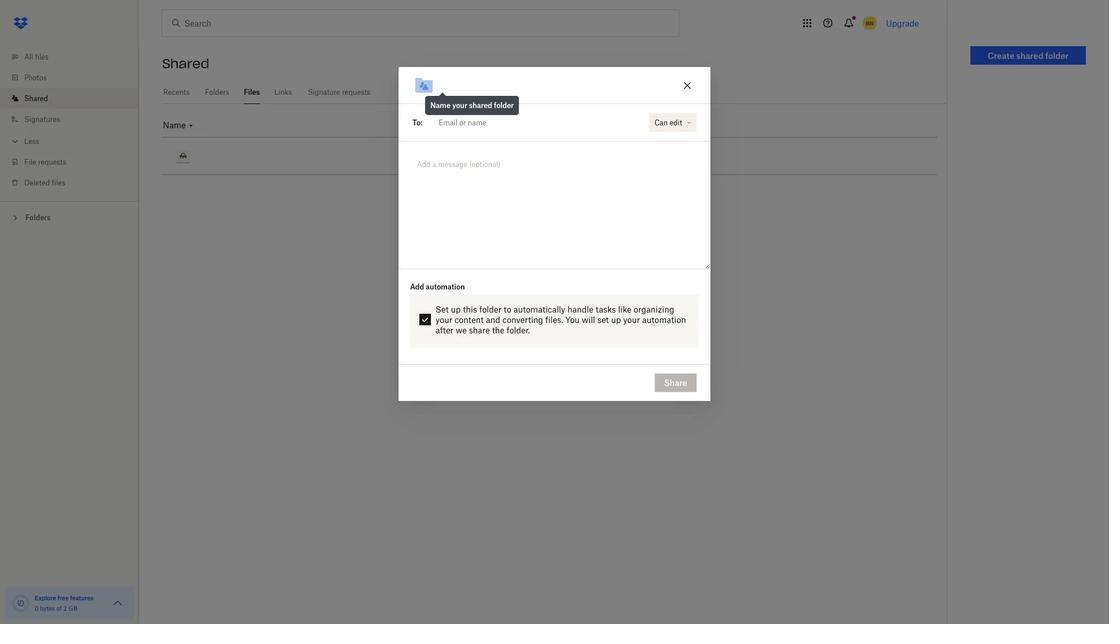 Task type: locate. For each thing, give the bounding box(es) containing it.
recents
[[163, 88, 190, 97]]

folder
[[1046, 51, 1069, 60], [494, 101, 514, 110], [480, 304, 502, 314]]

requests right file at the top of page
[[38, 157, 66, 166]]

will
[[582, 315, 595, 324]]

folder up and at the left bottom of page
[[480, 304, 502, 314]]

folder inside set up this folder to automatically handle tasks like organizing your content and converting files. you will set up your automation after we share the folder.
[[480, 304, 502, 314]]

shared inside button
[[1017, 51, 1044, 60]]

folders
[[205, 88, 229, 97], [25, 213, 51, 222]]

set up this folder to automatically handle tasks like organizing your content and converting files. you will set up your automation after we share the folder.
[[436, 304, 686, 335]]

0 vertical spatial up
[[451, 304, 461, 314]]

files right "all"
[[35, 52, 49, 61]]

deleted files link
[[9, 172, 139, 193]]

shared right the create
[[1017, 51, 1044, 60]]

shared down 'photos'
[[24, 94, 48, 103]]

1 horizontal spatial files
[[52, 178, 65, 187]]

1 vertical spatial shared
[[24, 94, 48, 103]]

dropbox image
[[9, 12, 32, 35]]

shared link
[[9, 88, 139, 109]]

explore free features 0 bytes of 2 gb
[[35, 594, 94, 612]]

up
[[451, 304, 461, 314], [611, 315, 621, 324]]

2 vertical spatial folder
[[480, 304, 502, 314]]

you
[[566, 315, 580, 324]]

after
[[436, 325, 454, 335]]

folders inside button
[[25, 213, 51, 222]]

0 horizontal spatial files
[[35, 52, 49, 61]]

0 horizontal spatial automation
[[426, 282, 465, 291]]

0 vertical spatial files
[[35, 52, 49, 61]]

0 vertical spatial requests
[[342, 88, 370, 97]]

1 vertical spatial folder
[[494, 101, 514, 110]]

tab list
[[162, 81, 947, 104]]

free
[[58, 594, 69, 602]]

automation up set
[[426, 282, 465, 291]]

1 vertical spatial automation
[[642, 315, 686, 324]]

0
[[35, 605, 39, 612]]

automation down organizing
[[642, 315, 686, 324]]

0 horizontal spatial shared
[[24, 94, 48, 103]]

share
[[469, 325, 490, 335]]

0 vertical spatial automation
[[426, 282, 465, 291]]

shared right name
[[469, 101, 492, 110]]

deleted files
[[24, 178, 65, 187]]

your right name
[[452, 101, 468, 110]]

features
[[70, 594, 94, 602]]

1 horizontal spatial requests
[[342, 88, 370, 97]]

shared up recents link
[[162, 55, 209, 72]]

files
[[244, 88, 260, 97]]

list containing all files
[[0, 39, 139, 201]]

1 horizontal spatial shared
[[162, 55, 209, 72]]

folders left the "files"
[[205, 88, 229, 97]]

tab list containing recents
[[162, 81, 947, 104]]

file requests link
[[9, 151, 139, 172]]

your
[[452, 101, 468, 110], [436, 315, 453, 324], [623, 315, 640, 324]]

this
[[463, 304, 477, 314]]

folders button
[[0, 209, 139, 226]]

shared inside shared link
[[24, 94, 48, 103]]

0 horizontal spatial folders
[[25, 213, 51, 222]]

content
[[455, 315, 484, 324]]

1 vertical spatial files
[[52, 178, 65, 187]]

gb
[[69, 605, 78, 612]]

organizing
[[634, 304, 674, 314]]

set
[[436, 304, 449, 314]]

automation
[[426, 282, 465, 291], [642, 315, 686, 324]]

folder up contact name field
[[494, 101, 514, 110]]

shared
[[162, 55, 209, 72], [24, 94, 48, 103]]

1 vertical spatial folders
[[25, 213, 51, 222]]

all
[[24, 52, 33, 61]]

requests right signature
[[342, 88, 370, 97]]

like
[[618, 304, 632, 314]]

Add a message (optional) text field
[[413, 155, 697, 182]]

requests
[[342, 88, 370, 97], [38, 157, 66, 166]]

1 horizontal spatial shared
[[1017, 51, 1044, 60]]

files for all files
[[35, 52, 49, 61]]

signatures link
[[9, 109, 139, 129]]

0 vertical spatial folder
[[1046, 51, 1069, 60]]

folder right the create
[[1046, 51, 1069, 60]]

2
[[63, 605, 67, 612]]

can edit
[[655, 118, 682, 127]]

0 horizontal spatial shared
[[469, 101, 492, 110]]

None field
[[423, 111, 647, 134]]

1 vertical spatial requests
[[38, 157, 66, 166]]

signature requests
[[308, 88, 370, 97]]

less image
[[9, 136, 21, 147]]

0 vertical spatial shared
[[1017, 51, 1044, 60]]

1 vertical spatial shared
[[469, 101, 492, 110]]

requests inside "link"
[[342, 88, 370, 97]]

1 horizontal spatial folders
[[205, 88, 229, 97]]

share
[[664, 378, 688, 388]]

0 vertical spatial folders
[[205, 88, 229, 97]]

files right deleted
[[52, 178, 65, 187]]

0 horizontal spatial requests
[[38, 157, 66, 166]]

files
[[35, 52, 49, 61], [52, 178, 65, 187]]

1 horizontal spatial automation
[[642, 315, 686, 324]]

signatures
[[24, 115, 60, 123]]

1 vertical spatial up
[[611, 315, 621, 324]]

of
[[57, 605, 62, 612]]

to:
[[413, 118, 423, 127]]

requests inside list
[[38, 157, 66, 166]]

shared
[[1017, 51, 1044, 60], [469, 101, 492, 110]]

upgrade
[[886, 18, 919, 28]]

folder inside button
[[1046, 51, 1069, 60]]

folders down deleted
[[25, 213, 51, 222]]

name your shared folder
[[431, 101, 514, 110]]

list
[[0, 39, 139, 201]]

signature
[[308, 88, 340, 97]]



Task type: describe. For each thing, give the bounding box(es) containing it.
file
[[24, 157, 36, 166]]

deleted
[[24, 178, 50, 187]]

files.
[[546, 315, 563, 324]]

add
[[410, 282, 424, 291]]

less
[[24, 137, 39, 145]]

folder for name your shared folder
[[494, 101, 514, 110]]

folder.
[[507, 325, 530, 335]]

photos link
[[9, 67, 139, 88]]

shared inside sharing modal dialog
[[469, 101, 492, 110]]

0 vertical spatial shared
[[162, 55, 209, 72]]

links link
[[274, 81, 292, 102]]

edit
[[670, 118, 682, 127]]

explore
[[35, 594, 56, 602]]

quota usage element
[[12, 594, 30, 613]]

file requests
[[24, 157, 66, 166]]

converting
[[503, 315, 543, 324]]

requests for file requests
[[38, 157, 66, 166]]

the
[[492, 325, 505, 335]]

name
[[431, 101, 451, 110]]

to
[[504, 304, 511, 314]]

all files link
[[9, 46, 139, 67]]

we
[[456, 325, 467, 335]]

Contact name field
[[434, 113, 644, 132]]

all files
[[24, 52, 49, 61]]

your up after
[[436, 315, 453, 324]]

files for deleted files
[[52, 178, 65, 187]]

sharing modal dialog
[[399, 67, 711, 494]]

create
[[988, 51, 1015, 60]]

automatically
[[514, 304, 566, 314]]

recents link
[[162, 81, 191, 102]]

tasks
[[596, 304, 616, 314]]

1 horizontal spatial up
[[611, 315, 621, 324]]

your down like
[[623, 315, 640, 324]]

0 horizontal spatial up
[[451, 304, 461, 314]]

and
[[486, 315, 500, 324]]

create shared folder button
[[971, 46, 1086, 65]]

can
[[655, 118, 668, 127]]

folders link
[[204, 81, 230, 102]]

share button
[[655, 374, 697, 392]]

create shared folder
[[988, 51, 1069, 60]]

shared list item
[[0, 88, 139, 109]]

folder for set up this folder to automatically handle tasks like organizing your content and converting files. you will set up your automation after we share the folder.
[[480, 304, 502, 314]]

bytes
[[40, 605, 55, 612]]

photos
[[24, 73, 47, 82]]

handle
[[568, 304, 594, 314]]

can edit button
[[649, 113, 697, 132]]

add automation
[[410, 282, 465, 291]]

set
[[598, 315, 609, 324]]

upgrade link
[[886, 18, 919, 28]]

signature requests link
[[306, 81, 372, 102]]

automation inside set up this folder to automatically handle tasks like organizing your content and converting files. you will set up your automation after we share the folder.
[[642, 315, 686, 324]]

links
[[274, 88, 292, 97]]

requests for signature requests
[[342, 88, 370, 97]]

files link
[[244, 81, 260, 102]]



Task type: vqa. For each thing, say whether or not it's contained in the screenshot.
Folders button
yes



